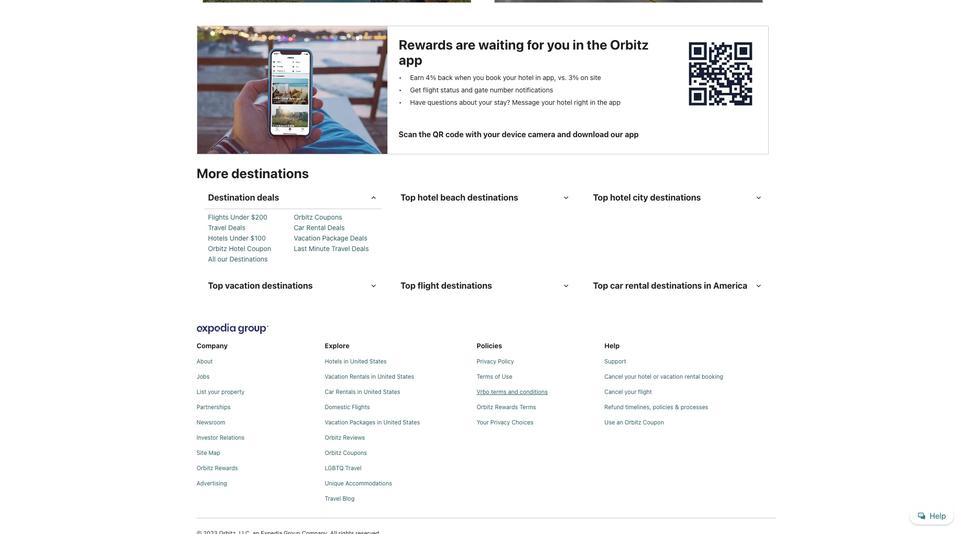 Task type: describe. For each thing, give the bounding box(es) containing it.
get
[[410, 86, 421, 94]]

list for rewards are waiting for you in the orbitz app
[[399, 68, 665, 107]]

destinations inside dropdown button
[[468, 193, 518, 203]]

travel deals link
[[208, 224, 292, 232]]

use an orbitz coupon
[[605, 419, 664, 426]]

back
[[438, 74, 453, 82]]

get flight status and gate number notifications list item
[[399, 86, 657, 95]]

in up car rentals in united states at the bottom
[[371, 373, 376, 381]]

united up vacation rentals in united states
[[350, 358, 368, 365]]

conditions
[[520, 389, 548, 396]]

top for top vacation destinations
[[208, 281, 223, 291]]

terms of use link
[[477, 373, 601, 381]]

lgbtq travel link
[[325, 465, 473, 473]]

hotels inside the explore list item
[[325, 358, 342, 365]]

about
[[459, 98, 477, 107]]

cancel for cancel your hotel or vacation rental booking
[[605, 373, 623, 381]]

hotels in united states
[[325, 358, 387, 365]]

&
[[675, 404, 679, 411]]

car rentals in united states link
[[325, 389, 473, 396]]

list containing company
[[197, 320, 776, 507]]

destination deals
[[208, 193, 279, 203]]

code
[[446, 130, 464, 139]]

top vacation destinations button
[[202, 275, 383, 297]]

orbitz inside the policies list item
[[477, 404, 493, 411]]

orbitz coupons
[[325, 450, 367, 457]]

small image for top hotel beach destinations
[[562, 194, 570, 202]]

car for rentals
[[325, 389, 334, 396]]

explore list item
[[325, 338, 473, 503]]

deals inside car rental deals hotels under $100
[[328, 224, 345, 232]]

vacation for rentals
[[325, 373, 348, 381]]

company list item
[[197, 338, 321, 488]]

car
[[610, 281, 623, 291]]

support
[[605, 358, 626, 365]]

car for rental
[[294, 224, 305, 232]]

site map link
[[197, 450, 321, 457]]

hotels inside car rental deals hotels under $100
[[208, 234, 228, 242]]

scan the qr code with your device camera and download our app
[[399, 130, 639, 139]]

all our destinations link
[[208, 255, 292, 264]]

orbitz hotel coupon link
[[208, 245, 292, 253]]

orbitz reviews
[[325, 434, 365, 442]]

orbitz coupons travel deals
[[208, 213, 342, 232]]

coupon inside vacation package deals orbitz hotel coupon
[[247, 245, 271, 253]]

small image for top flight destinations
[[562, 282, 570, 291]]

top hotel beach destinations button
[[395, 187, 576, 209]]

rewards are waiting for you in the orbitz app region
[[399, 37, 665, 143]]

unique
[[325, 480, 344, 487]]

your
[[477, 419, 489, 426]]

app inside rewards are waiting for you in the orbitz app
[[399, 52, 422, 68]]

small image for top hotel city destinations
[[754, 194, 763, 202]]

rewards for orbitz rewards
[[215, 465, 238, 472]]

advertising link
[[197, 480, 321, 488]]

car rental deals hotels under $100
[[208, 224, 345, 242]]

investor relations link
[[197, 434, 321, 442]]

orbitz inside orbitz coupons travel deals
[[294, 213, 313, 221]]

earn 4% back when you book your hotel in app, vs. 3% on site list item
[[399, 74, 657, 82]]

coupons for orbitz coupons travel deals
[[315, 213, 342, 221]]

help list item
[[605, 338, 776, 427]]

list for policies
[[477, 354, 601, 427]]

vacation inside dropdown button
[[225, 281, 260, 291]]

about
[[197, 358, 213, 365]]

orbitz rewards link
[[197, 465, 321, 473]]

or
[[653, 373, 659, 381]]

top for top car rental destinations in america
[[593, 281, 608, 291]]

support link
[[605, 358, 776, 366]]

refund
[[605, 404, 624, 411]]

car rental deals link
[[294, 224, 378, 232]]

vs.
[[558, 74, 567, 82]]

advertising
[[197, 480, 227, 487]]

flight for get
[[423, 86, 439, 94]]

unique accommodations link
[[325, 480, 473, 488]]

investor relations
[[197, 434, 245, 442]]

reviews
[[343, 434, 365, 442]]

top hotel city destinations button
[[587, 187, 769, 209]]

your up timelines,
[[625, 389, 637, 396]]

rental
[[306, 224, 326, 232]]

your down the get flight status and gate number notifications
[[479, 98, 492, 107]]

coupons for orbitz coupons
[[343, 450, 367, 457]]

coupon inside help "list item"
[[643, 419, 664, 426]]

right
[[574, 98, 588, 107]]

$100
[[250, 234, 266, 242]]

orbitz reviews link
[[325, 434, 473, 442]]

newsroom
[[197, 419, 225, 426]]

travel inside orbitz coupons travel deals
[[208, 224, 226, 232]]

in inside dropdown button
[[704, 281, 711, 291]]

list for company
[[197, 354, 321, 488]]

in inside list item
[[536, 74, 541, 82]]

top vacation destinations
[[208, 281, 313, 291]]

hotel inside top hotel beach destinations dropdown button
[[418, 193, 438, 203]]

united for vacation rentals in united states
[[378, 373, 395, 381]]

in down vacation rentals in united states
[[357, 389, 362, 396]]

flights under $200 link
[[208, 213, 292, 222]]

your right with at the left of the page
[[483, 130, 500, 139]]

minute
[[309, 245, 330, 253]]

small image for destination deals
[[369, 194, 378, 202]]

under inside car rental deals hotels under $100
[[230, 234, 249, 242]]

are
[[456, 37, 476, 53]]

domestic flights
[[325, 404, 370, 411]]

relations
[[220, 434, 245, 442]]

on
[[581, 74, 588, 82]]

travel blog
[[325, 495, 355, 503]]

states up vacation rentals in united states
[[370, 358, 387, 365]]

flights inside more destinations region
[[208, 213, 229, 221]]

use an orbitz coupon link
[[605, 419, 776, 427]]

all
[[208, 255, 216, 263]]

top flight destinations
[[401, 281, 492, 291]]

vacation inside "link"
[[660, 373, 683, 381]]

rewards for orbitz rewards terms
[[495, 404, 518, 411]]

privacy policy
[[477, 358, 514, 365]]

rentals for car
[[336, 389, 356, 396]]

of
[[495, 373, 500, 381]]

scan
[[399, 130, 417, 139]]

you for when
[[473, 74, 484, 82]]

about link
[[197, 358, 321, 366]]

policies
[[653, 404, 673, 411]]

our inside last minute travel deals all our destinations
[[218, 255, 228, 263]]

cancel your flight link
[[605, 389, 776, 396]]

states for vacation rentals in united states
[[397, 373, 414, 381]]

2 horizontal spatial and
[[557, 130, 571, 139]]

use inside the policies list item
[[502, 373, 512, 381]]

states for vacation packages in united states
[[403, 419, 420, 426]]

site
[[590, 74, 601, 82]]

flight for top
[[418, 281, 439, 291]]

vacation for package
[[294, 234, 320, 242]]

more destinations
[[197, 166, 309, 181]]

united for car rentals in united states
[[364, 389, 382, 396]]

lgbtq travel
[[325, 465, 362, 472]]

in inside list item
[[590, 98, 596, 107]]

the inside rewards are waiting for you in the orbitz app
[[587, 37, 607, 53]]

camera
[[528, 130, 555, 139]]

map
[[209, 450, 220, 457]]

flight inside help "list item"
[[638, 389, 652, 396]]

have questions about your stay? message your hotel right in the app
[[410, 98, 621, 107]]

city
[[633, 193, 648, 203]]

booking
[[702, 373, 723, 381]]

small image for top vacation destinations
[[369, 282, 378, 291]]

small image for top car rental destinations in america
[[754, 282, 763, 291]]

hotel inside have questions about your stay? message your hotel right in the app list item
[[557, 98, 572, 107]]

jobs
[[197, 373, 210, 381]]

download
[[573, 130, 609, 139]]

orbitz inside help "list item"
[[625, 419, 641, 426]]



Task type: vqa. For each thing, say whether or not it's contained in the screenshot.
small icon related to Miami
no



Task type: locate. For each thing, give the bounding box(es) containing it.
list containing privacy policy
[[477, 354, 601, 427]]

0 vertical spatial car
[[294, 224, 305, 232]]

travel down unique
[[325, 495, 341, 503]]

2 vertical spatial the
[[419, 130, 431, 139]]

1 horizontal spatial and
[[508, 389, 518, 396]]

policies
[[477, 342, 502, 350]]

deals right package
[[350, 234, 367, 242]]

0 vertical spatial coupons
[[315, 213, 342, 221]]

united
[[350, 358, 368, 365], [378, 373, 395, 381], [364, 389, 382, 396], [383, 419, 401, 426]]

qr
[[433, 130, 444, 139]]

your inside "link"
[[625, 373, 637, 381]]

1 horizontal spatial app
[[609, 98, 621, 107]]

1 vertical spatial coupon
[[643, 419, 664, 426]]

small image inside top hotel beach destinations dropdown button
[[562, 194, 570, 202]]

app right download
[[625, 130, 639, 139]]

your
[[503, 74, 517, 82], [479, 98, 492, 107], [542, 98, 555, 107], [483, 130, 500, 139], [625, 373, 637, 381], [208, 389, 220, 396], [625, 389, 637, 396]]

rentals up car rentals in united states at the bottom
[[350, 373, 370, 381]]

small image inside top flight destinations dropdown button
[[562, 282, 570, 291]]

app inside list item
[[609, 98, 621, 107]]

vacation rentals in united states
[[325, 373, 414, 381]]

rental down the support link
[[685, 373, 700, 381]]

and inside the policies list item
[[508, 389, 518, 396]]

0 horizontal spatial our
[[218, 255, 228, 263]]

2 horizontal spatial rewards
[[495, 404, 518, 411]]

1 horizontal spatial flights
[[352, 404, 370, 411]]

deals inside orbitz coupons travel deals
[[228, 224, 245, 232]]

0 horizontal spatial rewards
[[215, 465, 238, 472]]

in down explore
[[344, 358, 349, 365]]

cancel inside "link"
[[605, 373, 623, 381]]

rentals
[[350, 373, 370, 381], [336, 389, 356, 396]]

0 vertical spatial and
[[461, 86, 473, 94]]

small image inside top hotel city destinations dropdown button
[[754, 194, 763, 202]]

and inside list item
[[461, 86, 473, 94]]

vacation packages in united states
[[325, 419, 420, 426]]

get flight status and gate number notifications
[[410, 86, 553, 94]]

cancel your hotel or vacation rental booking link
[[605, 373, 776, 381]]

and right camera
[[557, 130, 571, 139]]

0 horizontal spatial coupons
[[315, 213, 342, 221]]

flights under $200
[[208, 213, 267, 221]]

1 cancel from the top
[[605, 373, 623, 381]]

packages
[[350, 419, 376, 426]]

small image inside 'destination deals' dropdown button
[[369, 194, 378, 202]]

flights inside "link"
[[352, 404, 370, 411]]

vacation package deals orbitz hotel coupon
[[208, 234, 367, 253]]

small image inside top car rental destinations in america dropdown button
[[754, 282, 763, 291]]

vacation down the hotels in united states
[[325, 373, 348, 381]]

0 horizontal spatial terms
[[477, 373, 493, 381]]

flight inside list item
[[423, 86, 439, 94]]

your privacy choices
[[477, 419, 534, 426]]

1 horizontal spatial car
[[325, 389, 334, 396]]

1 vertical spatial car
[[325, 389, 334, 396]]

1 vertical spatial and
[[557, 130, 571, 139]]

use left an
[[605, 419, 615, 426]]

0 horizontal spatial and
[[461, 86, 473, 94]]

terms up choices on the right bottom of the page
[[520, 404, 536, 411]]

0 vertical spatial flight
[[423, 86, 439, 94]]

status
[[441, 86, 459, 94]]

2 vertical spatial app
[[625, 130, 639, 139]]

2 vertical spatial flight
[[638, 389, 652, 396]]

vacation for packages
[[325, 419, 348, 426]]

vacation up 'last'
[[294, 234, 320, 242]]

top inside dropdown button
[[401, 193, 416, 203]]

last minute travel deals link
[[294, 245, 378, 253]]

0 horizontal spatial flights
[[208, 213, 229, 221]]

2 vertical spatial rewards
[[215, 465, 238, 472]]

hotel left or
[[638, 373, 652, 381]]

hotel
[[229, 245, 245, 253]]

notifications
[[515, 86, 553, 94]]

you inside earn 4% back when you book your hotel in app, vs. 3% on site list item
[[473, 74, 484, 82]]

accommodations
[[345, 480, 392, 487]]

coupon
[[247, 245, 271, 253], [643, 419, 664, 426]]

rentals up domestic flights
[[336, 389, 356, 396]]

vacation right or
[[660, 373, 683, 381]]

policies list item
[[477, 338, 601, 427]]

united down vacation rentals in united states
[[364, 389, 382, 396]]

small image
[[562, 194, 570, 202], [754, 282, 763, 291]]

2 vertical spatial vacation
[[325, 419, 348, 426]]

the up site
[[587, 37, 607, 53]]

car left "rental"
[[294, 224, 305, 232]]

1 vertical spatial rentals
[[336, 389, 356, 396]]

1 vertical spatial hotels
[[325, 358, 342, 365]]

top car rental destinations in america button
[[587, 275, 769, 297]]

have questions about your stay? message your hotel right in the app list item
[[399, 98, 657, 107]]

domestic
[[325, 404, 350, 411]]

coupons inside the explore list item
[[343, 450, 367, 457]]

hotel up get flight status and gate number notifications list item
[[518, 74, 534, 82]]

4%
[[426, 74, 436, 82]]

your inside list item
[[503, 74, 517, 82]]

privacy down policies
[[477, 358, 496, 365]]

coupons inside orbitz coupons travel deals
[[315, 213, 342, 221]]

app,
[[543, 74, 556, 82]]

flights down car rentals in united states at the bottom
[[352, 404, 370, 411]]

list containing about
[[197, 354, 321, 488]]

0 vertical spatial hotels
[[208, 234, 228, 242]]

rewards up 4%
[[399, 37, 453, 53]]

states down hotels in united states link
[[397, 373, 414, 381]]

0 vertical spatial rentals
[[350, 373, 370, 381]]

top for top hotel beach destinations
[[401, 193, 416, 203]]

hotel inside cancel your hotel or vacation rental booking "link"
[[638, 373, 652, 381]]

car inside the explore list item
[[325, 389, 334, 396]]

0 horizontal spatial rental
[[625, 281, 649, 291]]

and right the terms
[[508, 389, 518, 396]]

you up gate
[[473, 74, 484, 82]]

rental
[[625, 281, 649, 291], [685, 373, 700, 381]]

rental inside "link"
[[685, 373, 700, 381]]

car
[[294, 224, 305, 232], [325, 389, 334, 396]]

travel down flights under $200
[[208, 224, 226, 232]]

top car rental destinations in america
[[593, 281, 748, 291]]

hotels up all at the top left of page
[[208, 234, 228, 242]]

0 horizontal spatial you
[[473, 74, 484, 82]]

in left 'app,'
[[536, 74, 541, 82]]

an
[[617, 419, 623, 426]]

refund timelines, policies & processes
[[605, 404, 708, 411]]

1 horizontal spatial coupon
[[643, 419, 664, 426]]

destination deals button
[[202, 187, 383, 209]]

domestic flights link
[[325, 404, 473, 412]]

your right list
[[208, 389, 220, 396]]

deals down flights under $200
[[228, 224, 245, 232]]

refund timelines, policies & processes link
[[605, 404, 776, 412]]

cancel your hotel or vacation rental booking
[[605, 373, 723, 381]]

in right packages
[[377, 419, 382, 426]]

0 vertical spatial flights
[[208, 213, 229, 221]]

deals inside vacation package deals orbitz hotel coupon
[[350, 234, 367, 242]]

top hotel beach destinations
[[401, 193, 518, 203]]

your privacy choices link
[[477, 419, 601, 427]]

0 vertical spatial under
[[230, 213, 249, 221]]

rewards inside rewards are waiting for you in the orbitz app
[[399, 37, 453, 53]]

coupon down refund timelines, policies & processes
[[643, 419, 664, 426]]

you inside rewards are waiting for you in the orbitz app
[[547, 37, 570, 53]]

0 vertical spatial terms
[[477, 373, 493, 381]]

1 horizontal spatial coupons
[[343, 450, 367, 457]]

1 horizontal spatial you
[[547, 37, 570, 53]]

terms
[[491, 389, 507, 396]]

list
[[399, 68, 665, 107], [197, 320, 776, 507], [197, 354, 321, 488], [325, 354, 473, 503], [477, 354, 601, 427], [605, 354, 776, 427]]

0 vertical spatial app
[[399, 52, 422, 68]]

1 vertical spatial cancel
[[605, 389, 623, 396]]

destination
[[208, 193, 255, 203]]

rewards inside company list item
[[215, 465, 238, 472]]

1 vertical spatial coupons
[[343, 450, 367, 457]]

vrbo
[[477, 389, 489, 396]]

flights down destination
[[208, 213, 229, 221]]

states down vacation rentals in united states link
[[383, 389, 400, 396]]

$200
[[251, 213, 267, 221]]

privacy down orbitz rewards terms
[[490, 419, 510, 426]]

1 horizontal spatial hotels
[[325, 358, 342, 365]]

in inside rewards are waiting for you in the orbitz app
[[573, 37, 584, 53]]

deals down vacation package deals link
[[352, 245, 369, 253]]

car up domestic
[[325, 389, 334, 396]]

our inside rewards are waiting for you in the orbitz app region
[[611, 130, 623, 139]]

1 horizontal spatial rewards
[[399, 37, 453, 53]]

property
[[221, 389, 245, 396]]

rewards down map
[[215, 465, 238, 472]]

your up 'number'
[[503, 74, 517, 82]]

the inside have questions about your stay? message your hotel right in the app list item
[[597, 98, 607, 107]]

0 vertical spatial coupon
[[247, 245, 271, 253]]

and up about in the top left of the page
[[461, 86, 473, 94]]

2 vertical spatial and
[[508, 389, 518, 396]]

your inside company list item
[[208, 389, 220, 396]]

0 vertical spatial our
[[611, 130, 623, 139]]

hotel left beach
[[418, 193, 438, 203]]

orbitz inside rewards are waiting for you in the orbitz app
[[610, 37, 649, 53]]

top for top hotel city destinations
[[593, 193, 608, 203]]

list
[[197, 389, 206, 396]]

0 vertical spatial the
[[587, 37, 607, 53]]

0 horizontal spatial use
[[502, 373, 512, 381]]

orbitz coupons link inside more destinations region
[[294, 213, 378, 222]]

device
[[502, 130, 526, 139]]

orbitz rewards terms link
[[477, 404, 601, 412]]

1 vertical spatial small image
[[754, 282, 763, 291]]

in right right
[[590, 98, 596, 107]]

orbitz
[[610, 37, 649, 53], [294, 213, 313, 221], [208, 245, 227, 253], [477, 404, 493, 411], [625, 419, 641, 426], [325, 434, 341, 442], [325, 450, 341, 457], [197, 465, 213, 472]]

vacation down destinations
[[225, 281, 260, 291]]

terms of use
[[477, 373, 512, 381]]

orbitz coupons link
[[294, 213, 378, 222], [325, 450, 473, 457]]

rewards up your privacy choices
[[495, 404, 518, 411]]

privacy policy link
[[477, 358, 601, 366]]

the left qr
[[419, 130, 431, 139]]

0 horizontal spatial vacation
[[225, 281, 260, 291]]

0 horizontal spatial small image
[[562, 194, 570, 202]]

vacation
[[294, 234, 320, 242], [325, 373, 348, 381], [325, 419, 348, 426]]

coupons down reviews
[[343, 450, 367, 457]]

1 horizontal spatial use
[[605, 419, 615, 426]]

beach
[[440, 193, 466, 203]]

our right all at the top left of page
[[218, 255, 228, 263]]

orbitz inside vacation package deals orbitz hotel coupon
[[208, 245, 227, 253]]

destinations inside dropdown button
[[651, 281, 702, 291]]

hotel left city
[[610, 193, 631, 203]]

1 vertical spatial the
[[597, 98, 607, 107]]

you for for
[[547, 37, 570, 53]]

with
[[466, 130, 482, 139]]

top
[[401, 193, 416, 203], [593, 193, 608, 203], [208, 281, 223, 291], [401, 281, 416, 291], [593, 281, 608, 291]]

investor
[[197, 434, 218, 442]]

travel
[[208, 224, 226, 232], [332, 245, 350, 253], [345, 465, 362, 472], [325, 495, 341, 503]]

coupon down $100
[[247, 245, 271, 253]]

rewards inside the policies list item
[[495, 404, 518, 411]]

states for car rentals in united states
[[383, 389, 400, 396]]

destinations
[[229, 255, 268, 263]]

terms left of
[[477, 373, 493, 381]]

1 vertical spatial rewards
[[495, 404, 518, 411]]

0 horizontal spatial coupon
[[247, 245, 271, 253]]

rentals for vacation
[[350, 373, 370, 381]]

expedia group logo image
[[197, 324, 268, 334]]

under up 'travel deals' link
[[230, 213, 249, 221]]

2 cancel from the top
[[605, 389, 623, 396]]

1 horizontal spatial rental
[[685, 373, 700, 381]]

rental inside dropdown button
[[625, 281, 649, 291]]

app up earn
[[399, 52, 422, 68]]

the right right
[[597, 98, 607, 107]]

1 horizontal spatial terms
[[520, 404, 536, 411]]

0 vertical spatial vacation
[[294, 234, 320, 242]]

jobs link
[[197, 373, 321, 381]]

app for scan the qr code with your device camera and download our app
[[625, 130, 639, 139]]

0 vertical spatial use
[[502, 373, 512, 381]]

car inside car rental deals hotels under $100
[[294, 224, 305, 232]]

orbitz coupons link up lgbtq travel link
[[325, 450, 473, 457]]

1 vertical spatial our
[[218, 255, 228, 263]]

1 vertical spatial you
[[473, 74, 484, 82]]

top inside dropdown button
[[593, 281, 608, 291]]

hotel inside top hotel city destinations dropdown button
[[610, 193, 631, 203]]

1 horizontal spatial small image
[[754, 282, 763, 291]]

the
[[587, 37, 607, 53], [597, 98, 607, 107], [419, 130, 431, 139]]

1 vertical spatial orbitz coupons link
[[325, 450, 473, 457]]

vacation down domestic
[[325, 419, 348, 426]]

app right right
[[609, 98, 621, 107]]

rewards
[[399, 37, 453, 53], [495, 404, 518, 411], [215, 465, 238, 472]]

our right download
[[611, 130, 623, 139]]

lgbtq
[[325, 465, 344, 472]]

list containing hotels in united states
[[325, 354, 473, 503]]

orbitz rewards terms
[[477, 404, 536, 411]]

top for top flight destinations
[[401, 281, 416, 291]]

0 vertical spatial privacy
[[477, 358, 496, 365]]

under
[[230, 213, 249, 221], [230, 234, 249, 242]]

0 vertical spatial vacation
[[225, 281, 260, 291]]

under up hotel in the top left of the page
[[230, 234, 249, 242]]

use inside help "list item"
[[605, 419, 615, 426]]

list containing support
[[605, 354, 776, 427]]

hotel left right
[[557, 98, 572, 107]]

book
[[486, 74, 501, 82]]

vacation inside vacation package deals orbitz hotel coupon
[[294, 234, 320, 242]]

1 vertical spatial terms
[[520, 404, 536, 411]]

deals up package
[[328, 224, 345, 232]]

and
[[461, 86, 473, 94], [557, 130, 571, 139], [508, 389, 518, 396]]

list for explore
[[325, 354, 473, 503]]

vrbo terms and conditions link
[[477, 389, 601, 396]]

list your property
[[197, 389, 245, 396]]

0 vertical spatial rental
[[625, 281, 649, 291]]

small image inside top vacation destinations dropdown button
[[369, 282, 378, 291]]

1 vertical spatial vacation
[[325, 373, 348, 381]]

small image
[[369, 194, 378, 202], [754, 194, 763, 202], [369, 282, 378, 291], [562, 282, 570, 291]]

1 vertical spatial flight
[[418, 281, 439, 291]]

rewards are waiting for you in the orbitz app
[[399, 37, 649, 68]]

travel up 'unique accommodations'
[[345, 465, 362, 472]]

in left america
[[704, 281, 711, 291]]

last
[[294, 245, 307, 253]]

your up 'cancel your flight'
[[625, 373, 637, 381]]

earn 4% back when you book your hotel in app, vs. 3% on site
[[410, 74, 601, 82]]

0 horizontal spatial car
[[294, 224, 305, 232]]

vrbo terms and conditions
[[477, 389, 548, 396]]

flight inside dropdown button
[[418, 281, 439, 291]]

1 vertical spatial privacy
[[490, 419, 510, 426]]

rental right car
[[625, 281, 649, 291]]

deals inside last minute travel deals all our destinations
[[352, 245, 369, 253]]

1 horizontal spatial vacation
[[660, 373, 683, 381]]

your down "notifications"
[[542, 98, 555, 107]]

0 vertical spatial you
[[547, 37, 570, 53]]

cancel up the refund
[[605, 389, 623, 396]]

united for vacation packages in united states
[[383, 419, 401, 426]]

0 vertical spatial orbitz coupons link
[[294, 213, 378, 222]]

0 vertical spatial cancel
[[605, 373, 623, 381]]

list containing earn 4% back when you book your hotel in app, vs. 3% on site
[[399, 68, 665, 107]]

more destinations region
[[191, 160, 774, 303]]

hotels down explore
[[325, 358, 342, 365]]

0 horizontal spatial app
[[399, 52, 422, 68]]

1 vertical spatial under
[[230, 234, 249, 242]]

policy
[[498, 358, 514, 365]]

1 vertical spatial flights
[[352, 404, 370, 411]]

1 horizontal spatial our
[[611, 130, 623, 139]]

when
[[455, 74, 471, 82]]

cancel for cancel your flight
[[605, 389, 623, 396]]

orbitz coupons link up car rental deals link
[[294, 213, 378, 222]]

2 horizontal spatial app
[[625, 130, 639, 139]]

1 vertical spatial vacation
[[660, 373, 683, 381]]

hotels under $100 link
[[208, 234, 292, 243]]

states down domestic flights "link"
[[403, 419, 420, 426]]

1 vertical spatial rental
[[685, 373, 700, 381]]

united down domestic flights "link"
[[383, 419, 401, 426]]

in up 3%
[[573, 37, 584, 53]]

for
[[527, 37, 544, 53]]

travel inside last minute travel deals all our destinations
[[332, 245, 350, 253]]

travel down vacation package deals link
[[332, 245, 350, 253]]

0 vertical spatial rewards
[[399, 37, 453, 53]]

united down hotels in united states link
[[378, 373, 395, 381]]

1 vertical spatial app
[[609, 98, 621, 107]]

partnerships link
[[197, 404, 321, 412]]

list for help
[[605, 354, 776, 427]]

car rentals in united states
[[325, 389, 400, 396]]

qr code image
[[684, 37, 757, 111]]

hotel inside earn 4% back when you book your hotel in app, vs. 3% on site list item
[[518, 74, 534, 82]]

coupons
[[315, 213, 342, 221], [343, 450, 367, 457]]

gate
[[475, 86, 488, 94]]

cancel down support
[[605, 373, 623, 381]]

use right of
[[502, 373, 512, 381]]

coupons up car rental deals link
[[315, 213, 342, 221]]

0 vertical spatial small image
[[562, 194, 570, 202]]

orbitz inside company list item
[[197, 465, 213, 472]]

app for have questions about your stay? message your hotel right in the app
[[609, 98, 621, 107]]

0 horizontal spatial hotels
[[208, 234, 228, 242]]

you right for
[[547, 37, 570, 53]]

use
[[502, 373, 512, 381], [605, 419, 615, 426]]

1 vertical spatial use
[[605, 419, 615, 426]]



